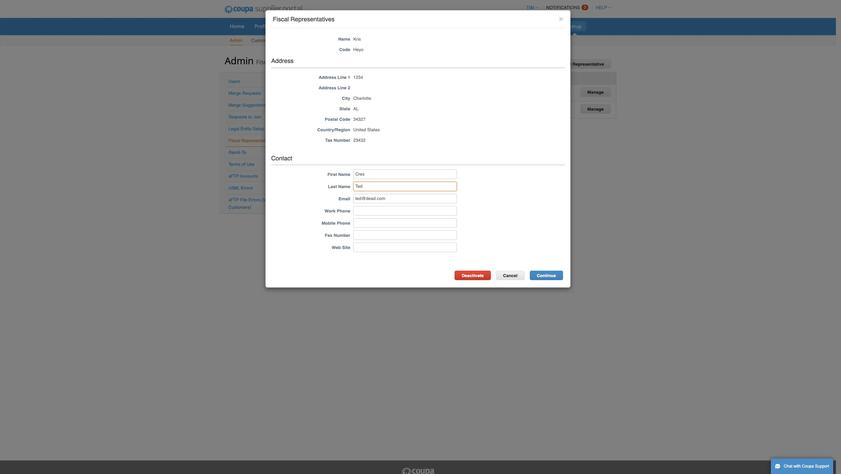 Task type: describe. For each thing, give the bounding box(es) containing it.
catalogs
[[414, 23, 434, 29]]

legal
[[228, 126, 239, 132]]

catalogs link
[[409, 21, 438, 31]]

line for 1
[[338, 75, 347, 80]]

name for first name
[[338, 172, 350, 177]]

1 code from the top
[[339, 47, 350, 52]]

charlotte
[[353, 96, 371, 101]]

merge suggestions link
[[228, 103, 266, 108]]

chat
[[784, 465, 792, 470]]

First Name text field
[[353, 170, 457, 179]]

phone for work phone
[[337, 209, 350, 214]]

coupa
[[802, 465, 814, 470]]

sftp accounts link
[[228, 174, 258, 179]]

number for fax
[[334, 233, 350, 238]]

first name
[[327, 172, 350, 177]]

merge for merge suggestions
[[228, 103, 241, 108]]

united for second "manage" 'link' from the bottom
[[336, 88, 349, 93]]

service/time sheets
[[307, 23, 354, 29]]

deactivate
[[462, 274, 484, 279]]

2 manage link from the top
[[580, 104, 611, 114]]

postal code 34327
[[325, 117, 366, 122]]

customers)
[[228, 205, 251, 210]]

users
[[228, 79, 240, 84]]

postal
[[325, 117, 338, 122]]

add-ons link
[[534, 21, 562, 31]]

admin for admin
[[230, 38, 242, 43]]

asn
[[364, 23, 374, 29]]

add-
[[538, 23, 549, 29]]

orders link
[[276, 21, 301, 31]]

tax number 23432
[[325, 138, 366, 143]]

admin fiscal representatives
[[225, 54, 319, 67]]

sheets
[[338, 23, 354, 29]]

add
[[549, 62, 558, 67]]

profile link
[[250, 21, 274, 31]]

23432
[[353, 138, 366, 143]]

name kris
[[338, 37, 361, 42]]

admin link
[[230, 37, 243, 45]]

business
[[444, 23, 465, 29]]

fiscal inside admin fiscal representatives
[[256, 58, 272, 66]]

invoices
[[384, 23, 404, 29]]

orders
[[280, 23, 296, 29]]

errors inside sftp file errors (to customers)
[[248, 198, 260, 203]]

city
[[342, 96, 350, 101]]

first
[[327, 172, 337, 177]]

united states for second "manage" 'link' from the bottom
[[336, 88, 362, 93]]

cxml errors
[[228, 186, 253, 191]]

address line 1 1234
[[319, 75, 363, 80]]

0 vertical spatial requests
[[242, 91, 261, 96]]

work
[[325, 209, 336, 214]]

support
[[815, 465, 829, 470]]

× button
[[559, 15, 563, 23]]

customer setup link
[[251, 37, 283, 45]]

2 vertical spatial states
[[367, 127, 380, 132]]

al
[[353, 106, 359, 111]]

34327
[[353, 117, 366, 122]]

kris
[[353, 37, 361, 42]]

cancel button
[[496, 271, 525, 281]]

of
[[242, 162, 245, 167]]

1 manage from the top
[[587, 90, 604, 95]]

1234
[[353, 75, 363, 80]]

fiscal down legal
[[228, 138, 240, 143]]

phone for mobile phone
[[337, 221, 350, 226]]

cxml
[[228, 186, 240, 191]]

to
[[248, 115, 252, 120]]

2
[[348, 85, 350, 90]]

united for 2nd "manage" 'link' from the top
[[336, 105, 349, 110]]

0 vertical spatial representatives
[[291, 16, 335, 23]]

1 vertical spatial fiscal representatives
[[228, 138, 273, 143]]

requests to join link
[[228, 115, 261, 120]]

file
[[240, 198, 247, 203]]

mobile
[[322, 221, 336, 226]]

requests to join
[[228, 115, 261, 120]]

fiscal inside add fiscal representative link
[[559, 62, 571, 67]]

performance
[[466, 23, 497, 29]]

(to
[[262, 198, 267, 203]]

last
[[328, 185, 337, 190]]

email
[[338, 197, 350, 202]]

address for address line 1 1234
[[319, 75, 336, 80]]

merge requests
[[228, 91, 261, 96]]

code heyo
[[339, 47, 364, 52]]



Task type: locate. For each thing, give the bounding box(es) containing it.
address down the customer setup link
[[271, 57, 294, 64]]

2 vertical spatial name
[[338, 185, 350, 190]]

1 vertical spatial name
[[338, 172, 350, 177]]

address line 2
[[319, 85, 350, 90]]

ons
[[549, 23, 558, 29]]

line left 1
[[338, 75, 347, 80]]

terms
[[228, 162, 240, 167]]

use
[[247, 162, 254, 167]]

errors down 'accounts'
[[241, 186, 253, 191]]

admin down home
[[230, 38, 242, 43]]

code down "name kris"
[[339, 47, 350, 52]]

1 number from the top
[[334, 138, 350, 143]]

admin down admin link
[[225, 54, 254, 67]]

terms of use
[[228, 162, 254, 167]]

legal entity setup link
[[228, 126, 264, 132]]

sftp file errors (to customers)
[[228, 198, 267, 210]]

Web Site text field
[[353, 243, 457, 253]]

0 vertical spatial manage link
[[580, 87, 611, 97]]

1 manage link from the top
[[580, 87, 611, 97]]

requests up suggestions at the top left
[[242, 91, 261, 96]]

fax number
[[325, 233, 350, 238]]

1 vertical spatial manage link
[[580, 104, 611, 114]]

sftp file errors (to customers) link
[[228, 198, 267, 210]]

1 line from the top
[[338, 75, 347, 80]]

merge suggestions
[[228, 103, 266, 108]]

0 vertical spatial setup
[[568, 23, 582, 29]]

1 vertical spatial united states
[[336, 105, 362, 110]]

sourcing
[[507, 23, 528, 29]]

add fiscal representative
[[549, 62, 604, 67]]

Mobile Phone text field
[[353, 219, 457, 228]]

3 name from the top
[[338, 185, 350, 190]]

1 vertical spatial admin
[[225, 54, 254, 67]]

deactivate link
[[455, 271, 491, 281]]

2 horizontal spatial setup
[[568, 23, 582, 29]]

0 vertical spatial merge
[[228, 91, 241, 96]]

line for 2
[[338, 85, 347, 90]]

work phone
[[325, 209, 350, 214]]

sftp for sftp accounts
[[228, 174, 239, 179]]

fiscal right the 'profile'
[[273, 16, 289, 23]]

states for second "manage" 'link' from the bottom
[[350, 88, 362, 93]]

0 vertical spatial country/region
[[336, 76, 369, 81]]

Work Phone text field
[[353, 207, 457, 216]]

0 vertical spatial admin
[[230, 38, 242, 43]]

phone
[[337, 209, 350, 214], [337, 221, 350, 226]]

2 sftp from the top
[[228, 198, 239, 203]]

remit-to
[[228, 150, 246, 155]]

manage
[[587, 90, 604, 95], [587, 107, 604, 112]]

united up city
[[336, 88, 349, 93]]

coupa supplier portal image
[[220, 1, 307, 18], [401, 468, 435, 475]]

manage link
[[580, 87, 611, 97], [580, 104, 611, 114]]

cancel
[[503, 274, 518, 279]]

sftp up customers)
[[228, 198, 239, 203]]

business performance
[[444, 23, 497, 29]]

site
[[342, 246, 350, 251]]

fax
[[325, 233, 332, 238]]

address for address line 2
[[319, 85, 336, 90]]

2 phone from the top
[[337, 221, 350, 226]]

1 united states from the top
[[336, 88, 362, 93]]

city charlotte
[[342, 96, 371, 101]]

remit-to link
[[228, 150, 246, 155]]

fiscal representatives link
[[228, 138, 273, 143]]

country/region united states
[[317, 127, 380, 132]]

0 vertical spatial coupa supplier portal image
[[220, 1, 307, 18]]

1 vertical spatial phone
[[337, 221, 350, 226]]

2 vertical spatial address
[[319, 85, 336, 90]]

states for 2nd "manage" 'link' from the top
[[350, 105, 362, 110]]

name right the last
[[338, 185, 350, 190]]

merge requests link
[[228, 91, 261, 96]]

web
[[332, 246, 341, 251]]

admin for admin fiscal representatives
[[225, 54, 254, 67]]

0 vertical spatial line
[[338, 75, 347, 80]]

2 name from the top
[[338, 172, 350, 177]]

0 vertical spatial code
[[339, 47, 350, 52]]

2 code from the top
[[339, 117, 350, 122]]

name right first
[[338, 172, 350, 177]]

phone down email
[[337, 209, 350, 214]]

0 horizontal spatial coupa supplier portal image
[[220, 1, 307, 18]]

0 vertical spatial number
[[334, 138, 350, 143]]

representatives inside admin fiscal representatives
[[273, 58, 319, 66]]

1 horizontal spatial setup
[[271, 38, 283, 43]]

setup down join
[[253, 126, 264, 132]]

mobile phone
[[322, 221, 350, 226]]

business performance link
[[440, 21, 502, 31]]

0 vertical spatial phone
[[337, 209, 350, 214]]

country/region for country/region
[[336, 76, 369, 81]]

number up web site
[[334, 233, 350, 238]]

fiscal down the customer setup link
[[256, 58, 272, 66]]

1 vertical spatial address
[[319, 75, 336, 80]]

1 vertical spatial line
[[338, 85, 347, 90]]

representatives
[[291, 16, 335, 23], [273, 58, 319, 66], [241, 138, 273, 143]]

united states up city
[[336, 88, 362, 93]]

1 vertical spatial errors
[[248, 198, 260, 203]]

Email text field
[[353, 194, 457, 204]]

terms of use link
[[228, 162, 254, 167]]

address
[[271, 57, 294, 64], [319, 75, 336, 80], [319, 85, 336, 90]]

2 line from the top
[[338, 85, 347, 90]]

add-ons
[[538, 23, 558, 29]]

merge for merge requests
[[228, 91, 241, 96]]

Last Name text field
[[353, 182, 457, 192]]

0 vertical spatial sftp
[[228, 174, 239, 179]]

0 horizontal spatial setup
[[253, 126, 264, 132]]

country/region up the 2
[[336, 76, 369, 81]]

representative
[[573, 62, 604, 67]]

0 vertical spatial united
[[336, 88, 349, 93]]

home
[[230, 23, 244, 29]]

phone up fax number
[[337, 221, 350, 226]]

suggestions
[[242, 103, 266, 108]]

sourcing link
[[503, 21, 532, 31]]

chat with coupa support button
[[771, 459, 833, 475]]

state
[[339, 106, 350, 111]]

0 vertical spatial errors
[[241, 186, 253, 191]]

sftp for sftp file errors (to customers)
[[228, 198, 239, 203]]

1 vertical spatial country/region
[[317, 127, 350, 132]]

name for last name
[[338, 185, 350, 190]]

entity
[[240, 126, 252, 132]]

0 vertical spatial fiscal representatives
[[273, 16, 335, 23]]

line left the 2
[[338, 85, 347, 90]]

fiscal right add
[[559, 62, 571, 67]]

address down address line 1 1234
[[319, 85, 336, 90]]

number for tax
[[334, 138, 350, 143]]

2 manage from the top
[[587, 107, 604, 112]]

country/region down postal
[[317, 127, 350, 132]]

sftp up cxml
[[228, 174, 239, 179]]

name up code heyo
[[338, 37, 350, 42]]

cxml errors link
[[228, 186, 253, 191]]

2 number from the top
[[334, 233, 350, 238]]

1 vertical spatial code
[[339, 117, 350, 122]]

customer setup
[[251, 38, 283, 43]]

1 vertical spatial manage
[[587, 107, 604, 112]]

0 vertical spatial name
[[338, 37, 350, 42]]

country/region
[[336, 76, 369, 81], [317, 127, 350, 132]]

Fax Number text field
[[353, 231, 457, 240]]

1 vertical spatial setup
[[271, 38, 283, 43]]

setup right customer
[[271, 38, 283, 43]]

1 horizontal spatial coupa supplier portal image
[[401, 468, 435, 475]]

heyo
[[353, 47, 364, 52]]

setup right × button
[[568, 23, 582, 29]]

sftp inside sftp file errors (to customers)
[[228, 198, 239, 203]]

0 vertical spatial address
[[271, 57, 294, 64]]

requests
[[242, 91, 261, 96], [228, 115, 247, 120]]

1 vertical spatial requests
[[228, 115, 247, 120]]

line
[[338, 75, 347, 80], [338, 85, 347, 90]]

1 vertical spatial merge
[[228, 103, 241, 108]]

continue
[[537, 274, 556, 279]]

address up address line 2
[[319, 75, 336, 80]]

1 vertical spatial coupa supplier portal image
[[401, 468, 435, 475]]

state al
[[339, 106, 359, 111]]

2 merge from the top
[[228, 103, 241, 108]]

service/time sheets link
[[302, 21, 359, 31]]

country/region for country/region united states
[[317, 127, 350, 132]]

home link
[[225, 21, 249, 31]]

0 vertical spatial manage
[[587, 90, 604, 95]]

1 name from the top
[[338, 37, 350, 42]]

last name
[[328, 185, 350, 190]]

sftp accounts
[[228, 174, 258, 179]]

1 vertical spatial united
[[336, 105, 349, 110]]

accounts
[[240, 174, 258, 179]]

merge down merge requests link
[[228, 103, 241, 108]]

0 vertical spatial united states
[[336, 88, 362, 93]]

requests left 'to'
[[228, 115, 247, 120]]

profile
[[254, 23, 270, 29]]

continue button
[[530, 271, 563, 281]]

code down state
[[339, 117, 350, 122]]

1 vertical spatial representatives
[[273, 58, 319, 66]]

name
[[338, 37, 350, 42], [338, 172, 350, 177], [338, 185, 350, 190]]

2 vertical spatial representatives
[[241, 138, 273, 143]]

0 vertical spatial states
[[350, 88, 362, 93]]

address for address
[[271, 57, 294, 64]]

1 vertical spatial states
[[350, 105, 362, 110]]

1 phone from the top
[[337, 209, 350, 214]]

with
[[794, 465, 801, 470]]

united states for 2nd "manage" 'link' from the top
[[336, 105, 362, 110]]

errors left the '(to'
[[248, 198, 260, 203]]

×
[[559, 15, 563, 23]]

contact
[[271, 155, 292, 162]]

admin
[[230, 38, 242, 43], [225, 54, 254, 67]]

2 united states from the top
[[336, 105, 362, 110]]

1 vertical spatial number
[[334, 233, 350, 238]]

1 vertical spatial sftp
[[228, 198, 239, 203]]

fiscal
[[273, 16, 289, 23], [256, 58, 272, 66], [559, 62, 571, 67], [228, 138, 240, 143]]

to
[[241, 150, 246, 155]]

merge down users
[[228, 91, 241, 96]]

united down city
[[336, 105, 349, 110]]

1 merge from the top
[[228, 91, 241, 96]]

united states down city
[[336, 105, 362, 110]]

united down the 34327
[[353, 127, 366, 132]]

join
[[253, 115, 261, 120]]

2 vertical spatial setup
[[253, 126, 264, 132]]

setup
[[568, 23, 582, 29], [271, 38, 283, 43], [253, 126, 264, 132]]

number down the country/region united states at the top left
[[334, 138, 350, 143]]

users link
[[228, 79, 240, 84]]

2 vertical spatial united
[[353, 127, 366, 132]]

customer
[[251, 38, 270, 43]]

legal entity setup
[[228, 126, 264, 132]]

1 sftp from the top
[[228, 174, 239, 179]]



Task type: vqa. For each thing, say whether or not it's contained in the screenshot.
3rd NAME from the top of the page
yes



